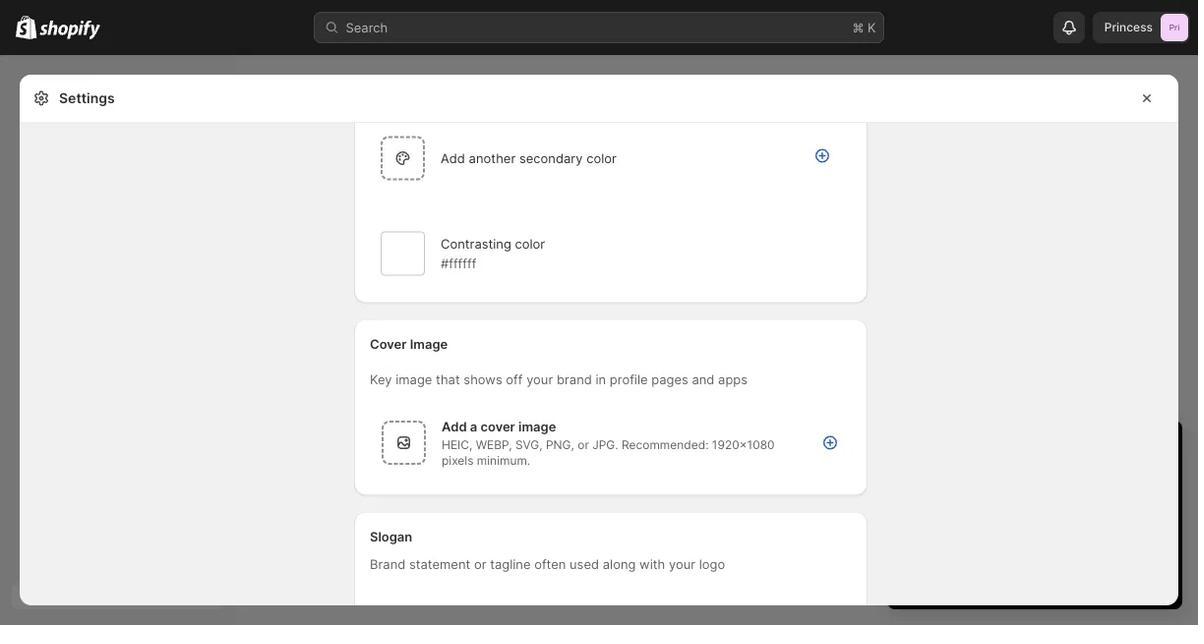 Task type: locate. For each thing, give the bounding box(es) containing it.
another
[[469, 151, 516, 166]]

color
[[587, 151, 617, 166], [515, 236, 545, 251]]

image
[[396, 372, 432, 388], [519, 420, 556, 435]]

search
[[346, 20, 388, 35]]

color inside contrasting color #ffffff
[[515, 236, 545, 251]]

add left another
[[441, 151, 465, 166]]

png,
[[546, 438, 575, 452]]

that
[[436, 372, 460, 388]]

cover
[[481, 420, 515, 435]]

0 vertical spatial image
[[396, 372, 432, 388]]

0 vertical spatial color
[[587, 151, 617, 166]]

color right contrasting
[[515, 236, 545, 251]]

jpg.
[[593, 438, 619, 452]]

or
[[578, 438, 589, 452], [474, 557, 487, 573]]

key
[[370, 372, 392, 388]]

1 vertical spatial add
[[442, 420, 467, 435]]

off
[[506, 372, 523, 388]]

or left tagline
[[474, 557, 487, 573]]

image right key
[[396, 372, 432, 388]]

0 horizontal spatial image
[[396, 372, 432, 388]]

or left jpg.
[[578, 438, 589, 452]]

0 vertical spatial or
[[578, 438, 589, 452]]

1 vertical spatial or
[[474, 557, 487, 573]]

1 vertical spatial color
[[515, 236, 545, 251]]

recommended:
[[622, 438, 709, 452]]

often
[[534, 557, 566, 573]]

k
[[868, 20, 876, 35]]

color right secondary
[[587, 151, 617, 166]]

0 horizontal spatial your
[[527, 372, 553, 388]]

dialog
[[1187, 75, 1199, 606]]

1 day left in your trial element
[[888, 472, 1183, 610]]

your right with on the bottom right of the page
[[669, 557, 696, 573]]

princess
[[1105, 20, 1153, 34]]

your right off
[[527, 372, 553, 388]]

image up svg,
[[519, 420, 556, 435]]

or inside add a cover image heic, webp, svg, png, or jpg. recommended: 1920×1080 pixels minimum.
[[578, 438, 589, 452]]

1 horizontal spatial image
[[519, 420, 556, 435]]

a
[[470, 420, 478, 435]]

used
[[570, 557, 599, 573]]

your
[[527, 372, 553, 388], [669, 557, 696, 573]]

1 horizontal spatial your
[[669, 557, 696, 573]]

profile
[[610, 372, 648, 388]]

and
[[692, 372, 715, 388]]

webp,
[[476, 438, 512, 452]]

add
[[441, 151, 465, 166], [442, 420, 467, 435]]

add for add a cover image heic, webp, svg, png, or jpg. recommended: 1920×1080 pixels minimum.
[[442, 420, 467, 435]]

0 vertical spatial add
[[441, 151, 465, 166]]

slogan
[[370, 530, 413, 545]]

minimum.
[[477, 454, 531, 468]]

0 horizontal spatial color
[[515, 236, 545, 251]]

brand statement or tagline often used along with your logo
[[370, 557, 725, 573]]

1 vertical spatial image
[[519, 420, 556, 435]]

pixels
[[442, 454, 474, 468]]

1 horizontal spatial or
[[578, 438, 589, 452]]

shopify image
[[16, 15, 37, 39], [40, 20, 101, 40]]

add up heic,
[[442, 420, 467, 435]]

add inside add a cover image heic, webp, svg, png, or jpg. recommended: 1920×1080 pixels minimum.
[[442, 420, 467, 435]]

0 horizontal spatial or
[[474, 557, 487, 573]]



Task type: describe. For each thing, give the bounding box(es) containing it.
along
[[603, 557, 636, 573]]

settings
[[59, 90, 115, 107]]

⌘ k
[[853, 20, 876, 35]]

add for add another secondary color
[[441, 151, 465, 166]]

add another secondary color
[[441, 151, 617, 166]]

0 horizontal spatial shopify image
[[16, 15, 37, 39]]

cover image
[[370, 337, 448, 352]]

key image that shows off your brand in profile pages and apps
[[370, 372, 748, 388]]

1920×1080
[[712, 438, 775, 452]]

1 horizontal spatial shopify image
[[40, 20, 101, 40]]

logo
[[699, 557, 725, 573]]

princess image
[[1161, 14, 1189, 41]]

in
[[596, 372, 606, 388]]

tagline
[[490, 557, 531, 573]]

shows
[[464, 372, 503, 388]]

secondary
[[519, 151, 583, 166]]

cover
[[370, 337, 407, 352]]

settings dialog
[[20, 0, 1179, 626]]

0 vertical spatial your
[[527, 372, 553, 388]]

svg,
[[516, 438, 543, 452]]

apps
[[718, 372, 748, 388]]

image inside add a cover image heic, webp, svg, png, or jpg. recommended: 1920×1080 pixels minimum.
[[519, 420, 556, 435]]

contrasting
[[441, 236, 512, 251]]

contrasting color #ffffff
[[441, 236, 545, 271]]

add a cover image heic, webp, svg, png, or jpg. recommended: 1920×1080 pixels minimum.
[[442, 420, 775, 468]]

with
[[640, 557, 665, 573]]

#ffffff
[[441, 256, 477, 271]]

⌘
[[853, 20, 864, 35]]

image
[[410, 337, 448, 352]]

statement
[[409, 557, 471, 573]]

1 vertical spatial your
[[669, 557, 696, 573]]

1 horizontal spatial color
[[587, 151, 617, 166]]

heic,
[[442, 438, 473, 452]]

brand
[[370, 557, 406, 573]]

pages
[[652, 372, 689, 388]]

brand
[[557, 372, 592, 388]]



Task type: vqa. For each thing, say whether or not it's contained in the screenshot.
svg,
yes



